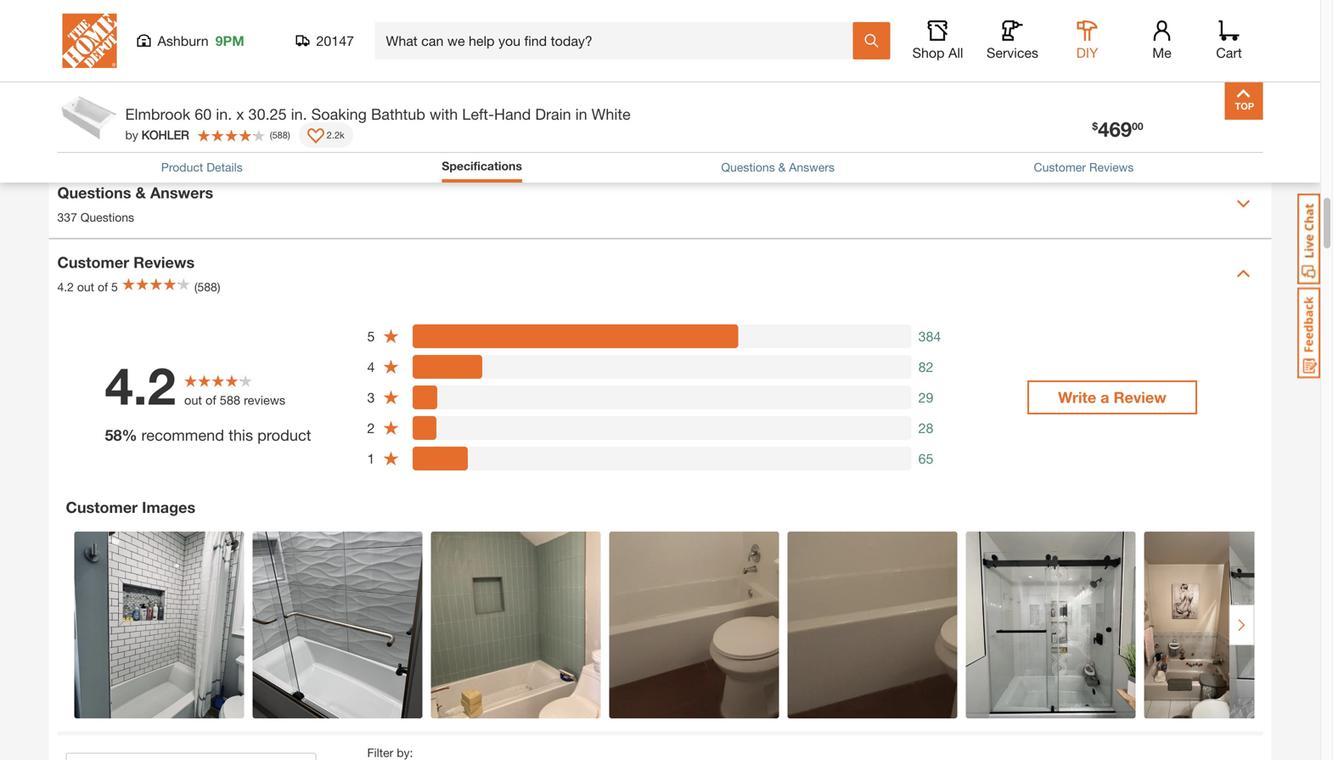 Task type: locate. For each thing, give the bounding box(es) containing it.
1 horizontal spatial 588
[[272, 129, 288, 140]]

1 horizontal spatial out
[[184, 393, 202, 407]]

me
[[1153, 45, 1172, 61]]

live chat image
[[1298, 194, 1321, 285]]

left-
[[462, 105, 494, 123]]

0 vertical spatial of
[[98, 280, 108, 294]]

0 horizontal spatial answers
[[150, 183, 213, 202]]

0 horizontal spatial customer reviews
[[57, 253, 195, 271]]

1 in. from the left
[[216, 105, 232, 123]]

0 horizontal spatial reviews
[[134, 253, 195, 271]]

answers inside questions & answers 337 questions
[[150, 183, 213, 202]]

4.2 down 337
[[57, 280, 74, 294]]

questions & answers button
[[722, 158, 835, 176], [722, 158, 835, 176]]

details
[[207, 160, 243, 174]]

write a review button
[[1028, 380, 1198, 414]]

1 vertical spatial &
[[136, 183, 146, 202]]

0 horizontal spatial specifications
[[57, 123, 161, 141]]

feedback link image
[[1298, 287, 1321, 379]]

recommend
[[142, 426, 224, 445]]

2 star icon image from the top
[[383, 359, 400, 375]]

answers for questions & answers 337 questions
[[150, 183, 213, 202]]

1 horizontal spatial 4.2
[[105, 355, 176, 416]]

4.2 for 4.2 out of 5
[[57, 280, 74, 294]]

58
[[105, 426, 122, 445]]

0 vertical spatial questions
[[722, 160, 775, 174]]

return policy link
[[104, 17, 175, 31]]

a
[[1101, 388, 1110, 406]]

2.2k button
[[299, 122, 353, 148]]

1 horizontal spatial &
[[779, 160, 786, 174]]

in. left x
[[216, 105, 232, 123]]

3 star icon image from the top
[[383, 389, 400, 406]]

5
[[111, 280, 118, 294], [367, 328, 375, 344]]

0 vertical spatial 588
[[272, 129, 288, 140]]

& inside questions & answers 337 questions
[[136, 183, 146, 202]]

1 vertical spatial 4.2
[[105, 355, 176, 416]]

5 star icon image from the top
[[383, 450, 400, 467]]

1 horizontal spatial customer reviews
[[1034, 160, 1134, 174]]

1 vertical spatial out
[[184, 393, 202, 407]]

product details button
[[161, 158, 243, 176], [161, 158, 243, 176]]

by kohler
[[125, 128, 189, 142]]

0 horizontal spatial 4.2
[[57, 280, 74, 294]]

4 star icon image from the top
[[383, 420, 400, 436]]

0 horizontal spatial in.
[[216, 105, 232, 123]]

1 vertical spatial customer reviews
[[57, 253, 195, 271]]

out up recommend
[[184, 393, 202, 407]]

What can we help you find today? search field
[[386, 23, 853, 59]]

28
[[919, 420, 934, 436]]

20147 button
[[296, 32, 355, 49]]

0 vertical spatial out
[[77, 280, 94, 294]]

filter
[[367, 746, 394, 760]]

& for questions & answers
[[779, 160, 786, 174]]

product
[[258, 426, 311, 445]]

&
[[779, 160, 786, 174], [136, 183, 146, 202]]

reviews
[[244, 393, 286, 407]]

review
[[1114, 388, 1167, 406]]

2 vertical spatial questions
[[81, 210, 134, 224]]

1 vertical spatial caret image
[[1237, 267, 1251, 280]]

questions & answers
[[722, 160, 835, 174]]

0 vertical spatial &
[[779, 160, 786, 174]]

shop
[[913, 45, 945, 61]]

1 vertical spatial reviews
[[134, 253, 195, 271]]

out down 337
[[77, 280, 94, 294]]

4.2 up %
[[105, 355, 176, 416]]

elmbrook 60 in. x 30.25 in. soaking bathtub with left-hand drain in white
[[125, 105, 631, 123]]

588 down 30.25
[[272, 129, 288, 140]]

me button
[[1136, 20, 1190, 61]]

0 horizontal spatial 588
[[220, 393, 240, 407]]

588 left reviews
[[220, 393, 240, 407]]

1 horizontal spatial of
[[206, 393, 216, 407]]

4.2
[[57, 280, 74, 294], [105, 355, 176, 416]]

0 vertical spatial customer reviews
[[1034, 160, 1134, 174]]

in.
[[216, 105, 232, 123], [291, 105, 307, 123]]

1 vertical spatial questions
[[57, 183, 131, 202]]

1 caret image from the top
[[1237, 197, 1251, 211]]

specifications button
[[49, 100, 1272, 168], [442, 157, 522, 178], [442, 157, 522, 175]]

customer reviews button
[[1034, 158, 1134, 176], [1034, 158, 1134, 176]]

ashburn 9pm
[[158, 33, 244, 49]]

%
[[122, 426, 137, 445]]

in
[[576, 105, 588, 123]]

specifications
[[57, 123, 161, 141], [442, 159, 522, 173]]

2 vertical spatial customer
[[66, 498, 138, 516]]

0 vertical spatial specifications
[[57, 123, 161, 141]]

cart link
[[1211, 20, 1249, 61]]

white
[[592, 105, 631, 123]]

reviews up (588)
[[134, 253, 195, 271]]

diy
[[1077, 45, 1099, 61]]

of
[[98, 280, 108, 294], [206, 393, 216, 407]]

customer
[[1034, 160, 1087, 174], [57, 253, 129, 271], [66, 498, 138, 516]]

0 vertical spatial answers
[[790, 160, 835, 174]]

out of 588 reviews
[[184, 393, 286, 407]]

$ 469 00
[[1093, 117, 1144, 141]]

all
[[949, 45, 964, 61]]

2 caret image from the top
[[1237, 267, 1251, 280]]

customer reviews down $
[[1034, 160, 1134, 174]]

0 vertical spatial caret image
[[1237, 197, 1251, 211]]

x
[[236, 105, 244, 123]]

0 vertical spatial 4.2
[[57, 280, 74, 294]]

0 horizontal spatial 5
[[111, 280, 118, 294]]

return
[[104, 17, 140, 31]]

in. right 30.25
[[291, 105, 307, 123]]

answers
[[790, 160, 835, 174], [150, 183, 213, 202]]

questions
[[722, 160, 775, 174], [57, 183, 131, 202], [81, 210, 134, 224]]

out
[[77, 280, 94, 294], [184, 393, 202, 407]]

0 horizontal spatial &
[[136, 183, 146, 202]]

customer reviews
[[1034, 160, 1134, 174], [57, 253, 195, 271]]

1 horizontal spatial reviews
[[1090, 160, 1134, 174]]

images
[[142, 498, 196, 516]]

customer reviews up 4.2 out of 5
[[57, 253, 195, 271]]

20147
[[316, 33, 354, 49]]

1 horizontal spatial in.
[[291, 105, 307, 123]]

caret image for customer reviews
[[1237, 267, 1251, 280]]

1 horizontal spatial answers
[[790, 160, 835, 174]]

4
[[367, 359, 375, 375]]

reviews down "469"
[[1090, 160, 1134, 174]]

star icon image
[[383, 328, 400, 345], [383, 359, 400, 375], [383, 389, 400, 406], [383, 420, 400, 436], [383, 450, 400, 467]]

1 horizontal spatial specifications
[[442, 159, 522, 173]]

bathtub
[[371, 105, 426, 123]]

1 vertical spatial 5
[[367, 328, 375, 344]]

caret image
[[1237, 197, 1251, 211], [1237, 267, 1251, 280]]

return policy
[[104, 17, 175, 31]]

product
[[161, 160, 203, 174]]

1 vertical spatial answers
[[150, 183, 213, 202]]

0 horizontal spatial out
[[77, 280, 94, 294]]

elmbrook
[[125, 105, 190, 123]]

questions for questions & answers 337 questions
[[57, 183, 131, 202]]

questions for questions & answers
[[722, 160, 775, 174]]

reviews
[[1090, 160, 1134, 174], [134, 253, 195, 271]]

1 vertical spatial 588
[[220, 393, 240, 407]]

customer images
[[66, 498, 196, 516]]

drain
[[536, 105, 572, 123]]

star icon image for 2
[[383, 420, 400, 436]]

384
[[919, 328, 942, 344]]

1 vertical spatial customer
[[57, 253, 129, 271]]

588
[[272, 129, 288, 140], [220, 393, 240, 407]]

( 588 )
[[270, 129, 290, 140]]

9pm
[[216, 33, 244, 49]]

1 vertical spatial of
[[206, 393, 216, 407]]

1 star icon image from the top
[[383, 328, 400, 345]]

the home depot logo image
[[62, 14, 117, 68]]



Task type: describe. For each thing, give the bounding box(es) containing it.
ashburn
[[158, 33, 209, 49]]

product details
[[161, 160, 243, 174]]

65
[[919, 451, 934, 467]]

by
[[125, 128, 138, 142]]

product image image
[[62, 90, 117, 145]]

write
[[1059, 388, 1097, 406]]

)
[[288, 129, 290, 140]]

(
[[270, 129, 272, 140]]

soaking
[[311, 105, 367, 123]]

write a review
[[1059, 388, 1167, 406]]

2.2k
[[327, 129, 345, 140]]

display image
[[307, 128, 324, 145]]

& for questions & answers 337 questions
[[136, 183, 146, 202]]

3
[[367, 389, 375, 406]]

0 vertical spatial 5
[[111, 280, 118, 294]]

shop all
[[913, 45, 964, 61]]

services
[[987, 45, 1039, 61]]

82
[[919, 359, 934, 375]]

kohler
[[142, 128, 189, 142]]

30.25
[[249, 105, 287, 123]]

2
[[367, 420, 375, 436]]

469
[[1099, 117, 1133, 141]]

cart
[[1217, 45, 1243, 61]]

questions & answers 337 questions
[[57, 183, 213, 224]]

star icon image for 3
[[383, 389, 400, 406]]

caret image for questions & answers
[[1237, 197, 1251, 211]]

337
[[57, 210, 77, 224]]

with
[[430, 105, 458, 123]]

hand
[[494, 105, 531, 123]]

policy
[[143, 17, 175, 31]]

diy button
[[1061, 20, 1115, 61]]

0 vertical spatial reviews
[[1090, 160, 1134, 174]]

0 horizontal spatial of
[[98, 280, 108, 294]]

58 % recommend this product
[[105, 426, 311, 445]]

4.2 for 4.2
[[105, 355, 176, 416]]

filter by:
[[367, 746, 413, 760]]

29
[[919, 389, 934, 406]]

1 vertical spatial specifications
[[442, 159, 522, 173]]

(588)
[[194, 280, 220, 294]]

1
[[367, 451, 375, 467]]

60
[[195, 105, 212, 123]]

4.2 out of 5
[[57, 280, 118, 294]]

answers for questions & answers
[[790, 160, 835, 174]]

by:
[[397, 746, 413, 760]]

star icon image for 1
[[383, 450, 400, 467]]

shop all button
[[911, 20, 966, 61]]

top button
[[1226, 82, 1264, 120]]

00
[[1133, 120, 1144, 132]]

this
[[229, 426, 253, 445]]

star icon image for 5
[[383, 328, 400, 345]]

$
[[1093, 120, 1099, 132]]

services button
[[986, 20, 1040, 61]]

1 horizontal spatial 5
[[367, 328, 375, 344]]

star icon image for 4
[[383, 359, 400, 375]]

2 in. from the left
[[291, 105, 307, 123]]

0 vertical spatial customer
[[1034, 160, 1087, 174]]



Task type: vqa. For each thing, say whether or not it's contained in the screenshot.
00
yes



